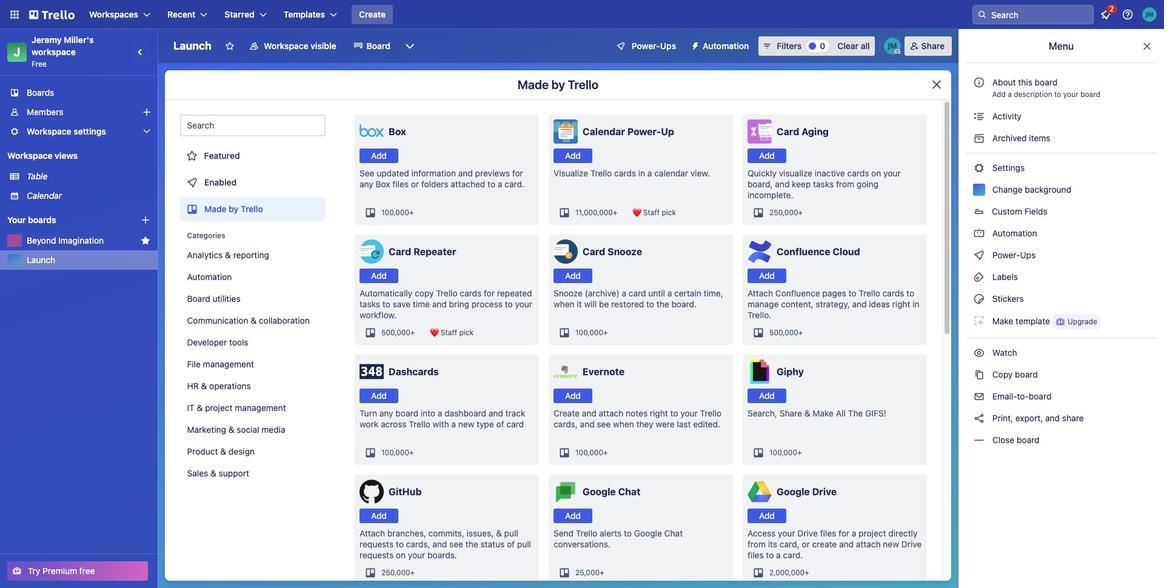 Task type: vqa. For each thing, say whether or not it's contained in the screenshot.
Giphy
yes



Task type: locate. For each thing, give the bounding box(es) containing it.
workspace settings button
[[0, 122, 158, 141]]

1 vertical spatial card.
[[783, 550, 803, 560]]

1 horizontal spatial files
[[748, 550, 764, 560]]

when inside snooze (archive) a card until a certain time, when it will be restored to the board.
[[554, 299, 575, 309]]

staff for repeater
[[441, 328, 457, 337]]

1 horizontal spatial card.
[[783, 550, 803, 560]]

any down see on the left top of page
[[360, 179, 373, 189]]

automatically
[[360, 288, 412, 298]]

boards link
[[0, 83, 158, 102]]

create for create
[[359, 9, 386, 19]]

pick down calendar
[[662, 208, 676, 217]]

0 vertical spatial right
[[892, 299, 910, 309]]

1 vertical spatial board
[[187, 293, 210, 304]]

right right ideas at the right bottom
[[892, 299, 910, 309]]

add board image
[[141, 215, 150, 225]]

share inside button
[[921, 41, 945, 51]]

pick down bring
[[459, 328, 474, 337]]

add button up the turn
[[360, 389, 398, 403]]

cards up bring
[[460, 288, 482, 298]]

print, export, and share
[[990, 413, 1084, 423]]

google for google chat
[[583, 486, 616, 497]]

product & design
[[187, 446, 255, 457]]

card. down card,
[[783, 550, 803, 560]]

1 horizontal spatial chat
[[664, 528, 683, 538]]

and
[[458, 168, 473, 178], [775, 179, 790, 189], [432, 299, 447, 309], [852, 299, 867, 309], [489, 408, 503, 418], [582, 408, 596, 418], [1045, 413, 1060, 423], [580, 419, 595, 429], [432, 539, 447, 549], [839, 539, 854, 549]]

add button up send at bottom
[[554, 509, 592, 523]]

make left all
[[813, 408, 834, 418]]

1 horizontal spatial board
[[367, 41, 390, 51]]

your inside about this board add a description to your board
[[1063, 90, 1078, 99]]

0 horizontal spatial make
[[813, 408, 834, 418]]

500,000 down workflow.
[[381, 328, 410, 337]]

files down access
[[748, 550, 764, 560]]

add button up automatically
[[360, 269, 398, 283]]

workspace inside workspace visible button
[[264, 41, 308, 51]]

1 horizontal spatial on
[[871, 168, 881, 178]]

0 vertical spatial made
[[518, 78, 549, 92]]

pick
[[662, 208, 676, 217], [459, 328, 474, 337]]

see inside create and attach notes right to your trello cards, and see when they were last edited.
[[597, 419, 611, 429]]

sm image inside activity link
[[973, 110, 985, 122]]

1 vertical spatial automation
[[990, 228, 1037, 238]]

1 horizontal spatial the
[[656, 299, 669, 309]]

1 horizontal spatial calendar
[[583, 126, 625, 137]]

confluence inside attach confluence pages to trello cards to manage content, strategy, and ideas right in trello.
[[775, 288, 820, 298]]

1 horizontal spatial automation
[[703, 41, 749, 51]]

automatically copy trello cards for repeated tasks to save time and bring process to your workflow.
[[360, 288, 532, 320]]

+ for github
[[410, 568, 415, 577]]

file management link
[[180, 355, 326, 374]]

sm image
[[686, 36, 703, 53], [973, 162, 985, 174], [973, 227, 985, 239], [973, 249, 985, 261], [973, 271, 985, 283], [973, 315, 985, 327], [973, 369, 985, 381], [973, 390, 985, 403], [973, 412, 985, 424]]

the
[[848, 408, 863, 418]]

1 vertical spatial create
[[554, 408, 580, 418]]

1 vertical spatial confluence
[[775, 288, 820, 298]]

made by trello
[[518, 78, 598, 92], [204, 204, 263, 214]]

sm image inside stickers link
[[973, 293, 985, 305]]

100,000 down updated
[[381, 208, 409, 217]]

developer tools link
[[180, 333, 326, 352]]

add button for calendar power-up
[[554, 149, 592, 163]]

1 horizontal spatial attach
[[748, 288, 773, 298]]

new down dashboard
[[458, 419, 474, 429]]

jeremy miller's workspace free
[[32, 35, 96, 69]]

0 vertical spatial files
[[392, 179, 409, 189]]

power- inside the power-ups button
[[632, 41, 660, 51]]

featured
[[204, 150, 240, 161]]

sm image left close
[[973, 434, 985, 446]]

+ down access your drive files for a project directly from its card, or create and attach new drive files to a card.
[[805, 568, 809, 577]]

board utilities link
[[180, 289, 326, 309]]

& inside product & design 'link'
[[221, 446, 227, 457]]

0 horizontal spatial made by trello
[[204, 204, 263, 214]]

card. down previews
[[505, 179, 524, 189]]

snooze inside snooze (archive) a card until a certain time, when it will be restored to the board.
[[554, 288, 583, 298]]

tasks inside quickly visualize inactive cards on your board, and keep tasks from going incomplete.
[[813, 179, 834, 189]]

1 horizontal spatial pick
[[662, 208, 676, 217]]

close
[[992, 435, 1014, 445]]

100,000 for dashcards
[[381, 448, 409, 457]]

+ down conversations.
[[600, 568, 604, 577]]

1 horizontal spatial power-ups
[[990, 250, 1038, 260]]

when
[[554, 299, 575, 309], [613, 419, 634, 429]]

information
[[411, 168, 456, 178]]

& right analytics at the left top of page
[[225, 250, 231, 260]]

sm image for stickers
[[973, 293, 985, 305]]

1 vertical spatial 250,000 +
[[381, 568, 415, 577]]

see for evernote
[[597, 419, 611, 429]]

1 horizontal spatial or
[[802, 539, 810, 549]]

cards, inside create and attach notes right to your trello cards, and see when they were last edited.
[[554, 419, 578, 429]]

sm image for email-to-board
[[973, 390, 985, 403]]

add for google chat
[[565, 510, 581, 521]]

members
[[27, 107, 63, 117]]

calendar
[[583, 126, 625, 137], [27, 190, 62, 201]]

automation link up board utilities link
[[180, 267, 326, 287]]

starred
[[225, 9, 254, 19]]

1 horizontal spatial new
[[883, 539, 899, 549]]

jeremy miller (jeremymiller198) image
[[1142, 7, 1157, 22], [884, 38, 901, 55]]

sm image inside email-to-board link
[[973, 390, 985, 403]]

sm image
[[973, 110, 985, 122], [973, 132, 985, 144], [973, 293, 985, 305], [973, 347, 985, 359], [973, 434, 985, 446]]

add for evernote
[[565, 390, 581, 401]]

commits,
[[428, 528, 464, 538]]

0 vertical spatial automation link
[[966, 224, 1157, 243]]

or
[[411, 179, 419, 189], [802, 539, 810, 549]]

sm image inside copy board link
[[973, 369, 985, 381]]

create inside create and attach notes right to your trello cards, and see when they were last edited.
[[554, 408, 580, 418]]

2 vertical spatial automation
[[187, 272, 232, 282]]

card down the 11,000,000
[[583, 246, 605, 257]]

+ up card repeater in the left top of the page
[[409, 208, 414, 217]]

250,000 down the incomplete.
[[769, 208, 798, 217]]

2 horizontal spatial automation
[[990, 228, 1037, 238]]

beyond
[[27, 235, 56, 246]]

made by trello inside "link"
[[204, 204, 263, 214]]

new down directly
[[883, 539, 899, 549]]

attach up manage
[[748, 288, 773, 298]]

25,000 +
[[575, 568, 604, 577]]

cards inside automatically copy trello cards for repeated tasks to save time and bring process to your workflow.
[[460, 288, 482, 298]]

attach
[[748, 288, 773, 298], [360, 528, 385, 538]]

add button for card aging
[[748, 149, 786, 163]]

a down previews
[[498, 179, 502, 189]]

right
[[892, 299, 910, 309], [650, 408, 668, 418]]

cards, for github
[[406, 539, 430, 549]]

500,000
[[381, 328, 410, 337], [769, 328, 798, 337]]

pull
[[504, 528, 518, 538], [517, 539, 531, 549]]

sm image inside archived items link
[[973, 132, 985, 144]]

add button up access
[[748, 509, 786, 523]]

100,000
[[381, 208, 409, 217], [575, 328, 603, 337], [381, 448, 409, 457], [575, 448, 603, 457], [769, 448, 797, 457]]

starred icon image
[[141, 236, 150, 246]]

see
[[360, 168, 374, 178]]

1 horizontal spatial 500,000
[[769, 328, 798, 337]]

board up "print, export, and share"
[[1029, 391, 1052, 401]]

1 horizontal spatial ❤️
[[632, 208, 641, 217]]

add button for box
[[360, 149, 398, 163]]

100,000 for giphy
[[769, 448, 797, 457]]

attach right create
[[856, 539, 881, 549]]

cards up 'going'
[[847, 168, 869, 178]]

sm image inside power-ups link
[[973, 249, 985, 261]]

1 horizontal spatial right
[[892, 299, 910, 309]]

1 vertical spatial for
[[484, 288, 495, 298]]

250,000 down "branches," at the left bottom
[[381, 568, 410, 577]]

beyond imagination link
[[27, 235, 136, 247]]

share right this member is an admin of this board. image
[[921, 41, 945, 51]]

250,000 + down "branches," at the left bottom
[[381, 568, 415, 577]]

google right alerts
[[634, 528, 662, 538]]

board,
[[748, 179, 773, 189]]

attach inside attach confluence pages to trello cards to manage content, strategy, and ideas right in trello.
[[748, 288, 773, 298]]

strategy,
[[816, 299, 850, 309]]

1 horizontal spatial attach
[[856, 539, 881, 549]]

0 horizontal spatial launch
[[27, 255, 55, 265]]

500,000 down trello. at the right bottom of page
[[769, 328, 798, 337]]

confluence up content,
[[775, 288, 820, 298]]

card up restored
[[629, 288, 646, 298]]

& for it & project management
[[197, 403, 203, 413]]

files down updated
[[392, 179, 409, 189]]

0 horizontal spatial 250,000 +
[[381, 568, 415, 577]]

& right it
[[197, 403, 203, 413]]

sm image for settings
[[973, 162, 985, 174]]

0 horizontal spatial project
[[205, 403, 233, 413]]

workspace inside workspace settings popup button
[[27, 126, 71, 136]]

2 500,000 from the left
[[769, 328, 798, 337]]

1 vertical spatial 250,000
[[381, 568, 410, 577]]

its
[[768, 539, 777, 549]]

+ down "branches," at the left bottom
[[410, 568, 415, 577]]

ups up labels link
[[1020, 250, 1036, 260]]

dashboard
[[445, 408, 486, 418]]

google drive
[[777, 486, 837, 497]]

0 horizontal spatial power-ups
[[632, 41, 676, 51]]

& inside marketing & social media link
[[229, 424, 235, 435]]

sm image inside watch link
[[973, 347, 985, 359]]

1 vertical spatial cards,
[[406, 539, 430, 549]]

it & project management
[[187, 403, 286, 413]]

launch inside launch link
[[27, 255, 55, 265]]

1 vertical spatial snooze
[[554, 288, 583, 298]]

0 vertical spatial or
[[411, 179, 419, 189]]

❤️ staff pick down automatically copy trello cards for repeated tasks to save time and bring process to your workflow.
[[429, 328, 474, 337]]

pick for calendar power-up
[[662, 208, 676, 217]]

0 horizontal spatial ❤️ staff pick
[[429, 328, 474, 337]]

card
[[629, 288, 646, 298], [506, 419, 524, 429]]

google for google drive
[[777, 486, 810, 497]]

& for marketing & social media
[[229, 424, 235, 435]]

time
[[413, 299, 430, 309]]

from inside quickly visualize inactive cards on your board, and keep tasks from going incomplete.
[[836, 179, 854, 189]]

power-
[[632, 41, 660, 51], [627, 126, 661, 137], [992, 250, 1020, 260]]

❤️ down automatically copy trello cards for repeated tasks to save time and bring process to your workflow.
[[429, 328, 439, 337]]

management down the hr & operations link
[[235, 403, 286, 413]]

about
[[992, 77, 1016, 87]]

to inside send trello alerts to google chat conversations.
[[624, 528, 632, 538]]

card left repeater
[[389, 246, 411, 257]]

cards
[[614, 168, 636, 178], [847, 168, 869, 178], [460, 288, 482, 298], [882, 288, 904, 298]]

add button down evernote at right
[[554, 389, 592, 403]]

calendar
[[654, 168, 688, 178]]

snooze
[[608, 246, 642, 257], [554, 288, 583, 298]]

or right card,
[[802, 539, 810, 549]]

0 vertical spatial power-ups
[[632, 41, 676, 51]]

content,
[[781, 299, 813, 309]]

create inside button
[[359, 9, 386, 19]]

ideas
[[869, 299, 890, 309]]

1 vertical spatial launch
[[27, 255, 55, 265]]

+ up google chat
[[603, 448, 608, 457]]

attach confluence pages to trello cards to manage content, strategy, and ideas right in trello.
[[748, 288, 919, 320]]

file management
[[187, 359, 254, 369]]

& inside the hr & operations link
[[201, 381, 207, 391]]

communication & collaboration link
[[180, 311, 326, 330]]

files up create
[[820, 528, 836, 538]]

0 vertical spatial cards,
[[554, 419, 578, 429]]

cards, inside attach branches, commits, issues, & pull requests to cards, and see the status of pull requests on your boards.
[[406, 539, 430, 549]]

trello inside "link"
[[241, 204, 263, 214]]

0 vertical spatial for
[[512, 168, 523, 178]]

0 vertical spatial on
[[871, 168, 881, 178]]

1 horizontal spatial ❤️ staff pick
[[632, 208, 676, 217]]

❤️ staff pick down calendar
[[632, 208, 676, 217]]

0 horizontal spatial board
[[187, 293, 210, 304]]

❤️ down visualize trello cards in a calendar view.
[[632, 208, 641, 217]]

staff down visualize trello cards in a calendar view.
[[643, 208, 660, 217]]

2 sm image from the top
[[973, 132, 985, 144]]

& for communication & collaboration
[[251, 315, 257, 326]]

automation link up power-ups link
[[966, 224, 1157, 243]]

j
[[14, 45, 20, 59]]

0 horizontal spatial any
[[360, 179, 373, 189]]

certain
[[674, 288, 701, 298]]

0 vertical spatial workspace
[[264, 41, 308, 51]]

attach inside create and attach notes right to your trello cards, and see when they were last edited.
[[599, 408, 623, 418]]

2 vertical spatial drive
[[901, 539, 922, 549]]

card down track
[[506, 419, 524, 429]]

0 vertical spatial pick
[[662, 208, 676, 217]]

on down "branches," at the left bottom
[[396, 550, 406, 560]]

1 horizontal spatial in
[[913, 299, 919, 309]]

add for card snooze
[[565, 270, 581, 281]]

1 horizontal spatial card
[[629, 288, 646, 298]]

workspace for workspace views
[[7, 150, 52, 161]]

add for google drive
[[759, 510, 775, 521]]

& up status
[[496, 528, 502, 538]]

4 sm image from the top
[[973, 347, 985, 359]]

by inside "link"
[[229, 204, 239, 214]]

add button for evernote
[[554, 389, 592, 403]]

a left directly
[[852, 528, 856, 538]]

+ for card snooze
[[603, 328, 608, 337]]

1 vertical spatial new
[[883, 539, 899, 549]]

sm image for power-ups
[[973, 249, 985, 261]]

directly
[[888, 528, 918, 538]]

this member is an admin of this board. image
[[895, 49, 900, 55]]

250,000 + down the incomplete.
[[769, 208, 803, 217]]

100,000 for evernote
[[575, 448, 603, 457]]

restored
[[611, 299, 644, 309]]

workspace
[[32, 47, 76, 57]]

add button up "quickly"
[[748, 149, 786, 163]]

miller's
[[64, 35, 94, 45]]

& right sales
[[211, 468, 217, 478]]

or inside see updated information and previews for any box files or folders attached to a card.
[[411, 179, 419, 189]]

sm image left stickers
[[973, 293, 985, 305]]

0 horizontal spatial on
[[396, 550, 406, 560]]

power-ups link
[[966, 246, 1157, 265]]

automation inside button
[[703, 41, 749, 51]]

trello inside automatically copy trello cards for repeated tasks to save time and bring process to your workflow.
[[436, 288, 458, 298]]

card repeater
[[389, 246, 456, 257]]

files inside see updated information and previews for any box files or folders attached to a card.
[[392, 179, 409, 189]]

sm image for make template
[[973, 315, 985, 327]]

sm image inside settings link
[[973, 162, 985, 174]]

0 vertical spatial pull
[[504, 528, 518, 538]]

create right track
[[554, 408, 580, 418]]

& inside analytics & reporting link
[[225, 250, 231, 260]]

jeremy miller's workspace link
[[32, 35, 96, 57]]

attach for confluence cloud
[[748, 288, 773, 298]]

+ for confluence cloud
[[798, 328, 803, 337]]

jeremy miller (jeremymiller198) image right open information menu icon at the right of page
[[1142, 7, 1157, 22]]

to inside access your drive files for a project directly from its card, or create and attach new drive files to a card.
[[766, 550, 774, 560]]

your inside attach branches, commits, issues, & pull requests to cards, and see the status of pull requests on your boards.
[[408, 550, 425, 560]]

tasks inside automatically copy trello cards for repeated tasks to save time and bring process to your workflow.
[[360, 299, 380, 309]]

board up across
[[396, 408, 418, 418]]

jeremy miller (jeremymiller198) image right all
[[884, 38, 901, 55]]

2 vertical spatial files
[[748, 550, 764, 560]]

for for card repeater
[[484, 288, 495, 298]]

+ for google drive
[[805, 568, 809, 577]]

to inside create and attach notes right to your trello cards, and see when they were last edited.
[[670, 408, 678, 418]]

add button up search,
[[748, 389, 786, 403]]

for inside see updated information and previews for any box files or folders attached to a card.
[[512, 168, 523, 178]]

fields
[[1024, 206, 1048, 216]]

launch down recent dropdown button
[[173, 39, 212, 52]]

0 vertical spatial box
[[389, 126, 406, 137]]

1 vertical spatial tasks
[[360, 299, 380, 309]]

100,000 + for card snooze
[[575, 328, 608, 337]]

card.
[[505, 179, 524, 189], [783, 550, 803, 560]]

project inside access your drive files for a project directly from its card, or create and attach new drive files to a card.
[[859, 528, 886, 538]]

marketing
[[187, 424, 226, 435]]

trello inside attach confluence pages to trello cards to manage content, strategy, and ideas right in trello.
[[859, 288, 880, 298]]

add button for giphy
[[748, 389, 786, 403]]

a left calendar
[[647, 168, 652, 178]]

share right search,
[[780, 408, 802, 418]]

make
[[992, 316, 1013, 326], [813, 408, 834, 418]]

1 vertical spatial attach
[[856, 539, 881, 549]]

1 vertical spatial calendar
[[27, 190, 62, 201]]

the inside attach branches, commits, issues, & pull requests to cards, and see the status of pull requests on your boards.
[[466, 539, 478, 549]]

5 sm image from the top
[[973, 434, 985, 446]]

jeremy miller (jeremymiller198) image inside primary element
[[1142, 7, 1157, 22]]

100,000 + up google drive
[[769, 448, 802, 457]]

0 horizontal spatial 500,000 +
[[381, 328, 415, 337]]

a
[[1008, 90, 1012, 99], [647, 168, 652, 178], [498, 179, 502, 189], [622, 288, 626, 298], [667, 288, 672, 298], [438, 408, 442, 418], [451, 419, 456, 429], [852, 528, 856, 538], [776, 550, 781, 560]]

0 horizontal spatial card
[[389, 246, 411, 257]]

ups inside button
[[660, 41, 676, 51]]

snooze up (archive) on the right of the page
[[608, 246, 642, 257]]

1 horizontal spatial see
[[597, 419, 611, 429]]

0 horizontal spatial snooze
[[554, 288, 583, 298]]

a inside see updated information and previews for any box files or folders attached to a card.
[[498, 179, 502, 189]]

250,000 for github
[[381, 568, 410, 577]]

0 vertical spatial any
[[360, 179, 373, 189]]

sm image inside labels link
[[973, 271, 985, 283]]

0 horizontal spatial create
[[359, 9, 386, 19]]

card for card repeater
[[389, 246, 411, 257]]

+ down the be
[[603, 328, 608, 337]]

new
[[458, 419, 474, 429], [883, 539, 899, 549]]

0 horizontal spatial from
[[748, 539, 766, 549]]

0 vertical spatial power-
[[632, 41, 660, 51]]

0 vertical spatial attach
[[748, 288, 773, 298]]

add button for card snooze
[[554, 269, 592, 283]]

views
[[55, 150, 78, 161]]

for inside access your drive files for a project directly from its card, or create and attach new drive files to a card.
[[839, 528, 849, 538]]

pull up status
[[504, 528, 518, 538]]

0 vertical spatial ❤️ staff pick
[[632, 208, 676, 217]]

try premium free
[[28, 566, 95, 576]]

primary element
[[0, 0, 1164, 29]]

100,000 down search,
[[769, 448, 797, 457]]

automation button
[[686, 36, 756, 56]]

1 500,000 from the left
[[381, 328, 410, 337]]

jeremy
[[32, 35, 62, 45]]

archived
[[992, 133, 1027, 143]]

add for calendar power-up
[[565, 150, 581, 161]]

100,000 + for giphy
[[769, 448, 802, 457]]

& inside communication & collaboration link
[[251, 315, 257, 326]]

board down export,
[[1017, 435, 1039, 445]]

workspace down members
[[27, 126, 71, 136]]

for inside automatically copy trello cards for repeated tasks to save time and bring process to your workflow.
[[484, 288, 495, 298]]

see down commits,
[[449, 539, 463, 549]]

make template
[[990, 316, 1050, 326]]

add button up see on the left top of page
[[360, 149, 398, 163]]

0 vertical spatial calendar
[[583, 126, 625, 137]]

board left customize views image
[[367, 41, 390, 51]]

1 vertical spatial requests
[[360, 550, 394, 560]]

0 horizontal spatial made
[[204, 204, 227, 214]]

sm image for automation
[[973, 227, 985, 239]]

add button for dashcards
[[360, 389, 398, 403]]

add for github
[[371, 510, 387, 521]]

sm image inside close board link
[[973, 434, 985, 446]]

power-ups
[[632, 41, 676, 51], [990, 250, 1038, 260]]

in right ideas at the right bottom
[[913, 299, 919, 309]]

see inside attach branches, commits, issues, & pull requests to cards, and see the status of pull requests on your boards.
[[449, 539, 463, 549]]

gifs!
[[865, 408, 886, 418]]

0 vertical spatial requests
[[360, 539, 394, 549]]

board utilities
[[187, 293, 241, 304]]

1 sm image from the top
[[973, 110, 985, 122]]

0 vertical spatial tasks
[[813, 179, 834, 189]]

add for giphy
[[759, 390, 775, 401]]

100,000 down will
[[575, 328, 603, 337]]

1 horizontal spatial of
[[507, 539, 515, 549]]

0 vertical spatial from
[[836, 179, 854, 189]]

add button for github
[[360, 509, 398, 523]]

1 vertical spatial in
[[913, 299, 919, 309]]

100,000 + for evernote
[[575, 448, 608, 457]]

0 horizontal spatial 250,000
[[381, 568, 410, 577]]

250,000 +
[[769, 208, 803, 217], [381, 568, 415, 577]]

0 horizontal spatial the
[[466, 539, 478, 549]]

on up 'going'
[[871, 168, 881, 178]]

0 vertical spatial by
[[551, 78, 565, 92]]

attach left "branches," at the left bottom
[[360, 528, 385, 538]]

1 horizontal spatial snooze
[[608, 246, 642, 257]]

search image
[[977, 10, 987, 19]]

social
[[237, 424, 260, 435]]

see left the they
[[597, 419, 611, 429]]

25,000
[[575, 568, 600, 577]]

& for hr & operations
[[201, 381, 207, 391]]

1 horizontal spatial google
[[634, 528, 662, 538]]

a down about
[[1008, 90, 1012, 99]]

add button up manage
[[748, 269, 786, 283]]

attach branches, commits, issues, & pull requests to cards, and see the status of pull requests on your boards.
[[360, 528, 531, 560]]

& inside sales & support link
[[211, 468, 217, 478]]

1 horizontal spatial share
[[921, 41, 945, 51]]

featured link
[[180, 144, 326, 168]]

3 sm image from the top
[[973, 293, 985, 305]]

0 horizontal spatial calendar
[[27, 190, 62, 201]]

card for card aging
[[777, 126, 799, 137]]

google up alerts
[[583, 486, 616, 497]]

for left directly
[[839, 528, 849, 538]]

0 vertical spatial share
[[921, 41, 945, 51]]

1 vertical spatial project
[[859, 528, 886, 538]]

were
[[656, 419, 675, 429]]

sm image left the watch
[[973, 347, 985, 359]]

2 500,000 + from the left
[[769, 328, 803, 337]]

0 horizontal spatial ❤️
[[429, 328, 439, 337]]

confluence
[[777, 246, 830, 257], [775, 288, 820, 298]]

workspace for workspace visible
[[264, 41, 308, 51]]

100,000 + down across
[[381, 448, 414, 457]]

from down 'inactive'
[[836, 179, 854, 189]]

100,000 + down will
[[575, 328, 608, 337]]

tasks down 'inactive'
[[813, 179, 834, 189]]

members link
[[0, 102, 158, 122]]

1 vertical spatial pick
[[459, 328, 474, 337]]

project left directly
[[859, 528, 886, 538]]

in inside attach confluence pages to trello cards to manage content, strategy, and ideas right in trello.
[[913, 299, 919, 309]]

1 vertical spatial when
[[613, 419, 634, 429]]

open information menu image
[[1122, 8, 1134, 21]]

any up across
[[379, 408, 393, 418]]

attach inside attach branches, commits, issues, & pull requests to cards, and see the status of pull requests on your boards.
[[360, 528, 385, 538]]

google inside send trello alerts to google chat conversations.
[[634, 528, 662, 538]]

up
[[661, 126, 674, 137]]

of right status
[[507, 539, 515, 549]]

0 vertical spatial ups
[[660, 41, 676, 51]]



Task type: describe. For each thing, give the bounding box(es) containing it.
& for sales & support
[[211, 468, 217, 478]]

email-to-board
[[990, 391, 1052, 401]]

hr
[[187, 381, 199, 391]]

0 vertical spatial confluence
[[777, 246, 830, 257]]

and inside automatically copy trello cards for repeated tasks to save time and bring process to your workflow.
[[432, 299, 447, 309]]

create button
[[352, 5, 393, 24]]

and inside quickly visualize inactive cards on your board, and keep tasks from going incomplete.
[[775, 179, 790, 189]]

(archive)
[[585, 288, 619, 298]]

pick for card repeater
[[459, 328, 474, 337]]

evernote
[[583, 366, 625, 377]]

view.
[[690, 168, 710, 178]]

watch link
[[966, 343, 1157, 363]]

& for analytics & reporting
[[225, 250, 231, 260]]

board.
[[671, 299, 697, 309]]

workflow.
[[360, 310, 397, 320]]

board up activity link
[[1080, 90, 1100, 99]]

sm image for watch
[[973, 347, 985, 359]]

edited.
[[693, 419, 720, 429]]

settings
[[74, 126, 106, 136]]

activity
[[990, 111, 1021, 121]]

operations
[[210, 381, 251, 391]]

calendar power-up
[[583, 126, 674, 137]]

templates
[[284, 9, 325, 19]]

star or unstar board image
[[225, 41, 235, 51]]

visualize
[[779, 168, 812, 178]]

a right with
[[451, 419, 456, 429]]

chat inside send trello alerts to google chat conversations.
[[664, 528, 683, 538]]

try
[[28, 566, 40, 576]]

try premium free button
[[7, 561, 148, 581]]

250,000 for card aging
[[769, 208, 798, 217]]

cards, for evernote
[[554, 419, 578, 429]]

Search field
[[987, 5, 1093, 24]]

visible
[[311, 41, 336, 51]]

a right until
[[667, 288, 672, 298]]

card inside snooze (archive) a card until a certain time, when it will be restored to the board.
[[629, 288, 646, 298]]

close board
[[990, 435, 1039, 445]]

back to home image
[[29, 5, 75, 24]]

1 vertical spatial management
[[235, 403, 286, 413]]

communication & collaboration
[[187, 315, 310, 326]]

+ for giphy
[[797, 448, 802, 457]]

sm image for close board
[[973, 434, 985, 446]]

developer tools
[[187, 337, 249, 347]]

1 requests from the top
[[360, 539, 394, 549]]

attach inside access your drive files for a project directly from its card, or create and attach new drive files to a card.
[[856, 539, 881, 549]]

tools
[[229, 337, 249, 347]]

power- inside power-ups link
[[992, 250, 1020, 260]]

2 notifications image
[[1099, 7, 1113, 22]]

board inside turn any board into a dashboard and track work across trello with a new type of card
[[396, 408, 418, 418]]

add for confluence cloud
[[759, 270, 775, 281]]

repeater
[[414, 246, 456, 257]]

media
[[262, 424, 286, 435]]

add inside about this board add a description to your board
[[992, 90, 1006, 99]]

& for product & design
[[221, 446, 227, 457]]

create for create and attach notes right to your trello cards, and see when they were last edited.
[[554, 408, 580, 418]]

right inside attach confluence pages to trello cards to manage content, strategy, and ideas right in trello.
[[892, 299, 910, 309]]

workspace views
[[7, 150, 78, 161]]

j link
[[7, 42, 27, 62]]

100,000 + for dashcards
[[381, 448, 414, 457]]

0 vertical spatial made by trello
[[518, 78, 598, 92]]

your inside create and attach notes right to your trello cards, and see when they were last edited.
[[680, 408, 698, 418]]

1 vertical spatial drive
[[797, 528, 818, 538]]

1 horizontal spatial automation link
[[966, 224, 1157, 243]]

add button for confluence cloud
[[748, 269, 786, 283]]

and inside see updated information and previews for any box files or folders attached to a card.
[[458, 168, 473, 178]]

card aging
[[777, 126, 829, 137]]

marketing & social media link
[[180, 420, 326, 440]]

previews
[[475, 168, 510, 178]]

Board name text field
[[167, 36, 218, 56]]

0 vertical spatial management
[[203, 359, 254, 369]]

custom fields button
[[966, 202, 1157, 221]]

0 horizontal spatial share
[[780, 408, 802, 418]]

board up to-
[[1015, 369, 1038, 380]]

and inside turn any board into a dashboard and track work across trello with a new type of card
[[489, 408, 503, 418]]

add button for google drive
[[748, 509, 786, 523]]

power-ups inside button
[[632, 41, 676, 51]]

workspaces
[[89, 9, 138, 19]]

+ for card aging
[[798, 208, 803, 217]]

see for github
[[449, 539, 463, 549]]

right inside create and attach notes right to your trello cards, and see when they were last edited.
[[650, 408, 668, 418]]

a up restored
[[622, 288, 626, 298]]

sm image for copy board
[[973, 369, 985, 381]]

any inside see updated information and previews for any box files or folders attached to a card.
[[360, 179, 373, 189]]

1 horizontal spatial made
[[518, 78, 549, 92]]

attach for github
[[360, 528, 385, 538]]

Search text field
[[180, 115, 326, 136]]

made inside made by trello "link"
[[204, 204, 227, 214]]

will
[[584, 299, 597, 309]]

launch inside "launch" text field
[[173, 39, 212, 52]]

& inside attach branches, commits, issues, & pull requests to cards, and see the status of pull requests on your boards.
[[496, 528, 502, 538]]

power-ups button
[[607, 36, 683, 56]]

a inside about this board add a description to your board
[[1008, 90, 1012, 99]]

cards inside attach confluence pages to trello cards to manage content, strategy, and ideas right in trello.
[[882, 288, 904, 298]]

1 vertical spatial automation link
[[180, 267, 326, 287]]

100,000 + for box
[[381, 208, 414, 217]]

100,000 for card snooze
[[575, 328, 603, 337]]

cards down calendar power-up
[[614, 168, 636, 178]]

developer
[[187, 337, 227, 347]]

trello inside send trello alerts to google chat conversations.
[[576, 528, 597, 538]]

staff for power-
[[643, 208, 660, 217]]

change
[[992, 184, 1023, 195]]

100,000 for box
[[381, 208, 409, 217]]

a up with
[[438, 408, 442, 418]]

box inside see updated information and previews for any box files or folders attached to a card.
[[376, 179, 390, 189]]

search, share & make all the gifs!
[[748, 408, 886, 418]]

+ down time
[[410, 328, 415, 337]]

table
[[27, 171, 48, 181]]

to inside about this board add a description to your board
[[1054, 90, 1061, 99]]

last
[[677, 419, 691, 429]]

reporting
[[234, 250, 269, 260]]

250,000 + for card aging
[[769, 208, 803, 217]]

description
[[1014, 90, 1052, 99]]

+ up card snooze
[[613, 208, 617, 217]]

11,000,000
[[575, 208, 613, 217]]

dashcards
[[389, 366, 439, 377]]

visualize
[[554, 168, 588, 178]]

board link
[[346, 36, 398, 56]]

for for google drive
[[839, 528, 849, 538]]

add for card aging
[[759, 150, 775, 161]]

+ for evernote
[[603, 448, 608, 457]]

design
[[229, 446, 255, 457]]

workspace for workspace settings
[[27, 126, 71, 136]]

new inside turn any board into a dashboard and track work across trello with a new type of card
[[458, 419, 474, 429]]

email-
[[992, 391, 1017, 401]]

❤️ staff pick for power-
[[632, 208, 676, 217]]

time,
[[704, 288, 723, 298]]

analytics & reporting
[[187, 250, 269, 260]]

a down its
[[776, 550, 781, 560]]

activity link
[[966, 107, 1157, 126]]

workspace settings
[[27, 126, 106, 136]]

1 500,000 + from the left
[[381, 328, 415, 337]]

add for card repeater
[[371, 270, 387, 281]]

and inside attach confluence pages to trello cards to manage content, strategy, and ideas right in trello.
[[852, 299, 867, 309]]

250,000 + for github
[[381, 568, 415, 577]]

type
[[477, 419, 494, 429]]

1 vertical spatial ups
[[1020, 250, 1036, 260]]

menu
[[1049, 41, 1074, 52]]

to inside attach branches, commits, issues, & pull requests to cards, and see the status of pull requests on your boards.
[[396, 539, 404, 549]]

it
[[577, 299, 582, 309]]

your inside access your drive files for a project directly from its card, or create and attach new drive files to a card.
[[778, 528, 795, 538]]

to inside snooze (archive) a card until a certain time, when it will be restored to the board.
[[646, 299, 654, 309]]

on inside attach branches, commits, issues, & pull requests to cards, and see the status of pull requests on your boards.
[[396, 550, 406, 560]]

calendar for calendar power-up
[[583, 126, 625, 137]]

& left all
[[804, 408, 810, 418]]

any inside turn any board into a dashboard and track work across trello with a new type of card
[[379, 408, 393, 418]]

workspace navigation collapse icon image
[[132, 44, 149, 61]]

print, export, and share link
[[966, 409, 1157, 428]]

when inside create and attach notes right to your trello cards, and see when they were last edited.
[[613, 419, 634, 429]]

folders
[[421, 179, 448, 189]]

0 vertical spatial snooze
[[608, 246, 642, 257]]

watch
[[990, 347, 1019, 358]]

+ for google chat
[[600, 568, 604, 577]]

sm image for print, export, and share
[[973, 412, 985, 424]]

hr & operations link
[[180, 376, 326, 396]]

add for dashcards
[[371, 390, 387, 401]]

your inside automatically copy trello cards for repeated tasks to save time and bring process to your workflow.
[[515, 299, 532, 309]]

conversations.
[[554, 539, 610, 549]]

your
[[7, 215, 26, 225]]

sm image for labels
[[973, 271, 985, 283]]

across
[[381, 419, 407, 429]]

card. inside access your drive files for a project directly from its card, or create and attach new drive files to a card.
[[783, 550, 803, 560]]

customize views image
[[404, 40, 416, 52]]

cards inside quickly visualize inactive cards on your board, and keep tasks from going incomplete.
[[847, 168, 869, 178]]

card inside turn any board into a dashboard and track work across trello with a new type of card
[[506, 419, 524, 429]]

send trello alerts to google chat conversations.
[[554, 528, 683, 549]]

and inside attach branches, commits, issues, & pull requests to cards, and see the status of pull requests on your boards.
[[432, 539, 447, 549]]

board for board
[[367, 41, 390, 51]]

your inside quickly visualize inactive cards on your board, and keep tasks from going incomplete.
[[883, 168, 901, 178]]

all
[[861, 41, 870, 51]]

card for card snooze
[[583, 246, 605, 257]]

0 vertical spatial drive
[[812, 486, 837, 497]]

send
[[554, 528, 574, 538]]

1 horizontal spatial make
[[992, 316, 1013, 326]]

trello inside create and attach notes right to your trello cards, and see when they were last edited.
[[700, 408, 722, 418]]

add for box
[[371, 150, 387, 161]]

of inside attach branches, commits, issues, & pull requests to cards, and see the status of pull requests on your boards.
[[507, 539, 515, 549]]

from inside access your drive files for a project directly from its card, or create and attach new drive files to a card.
[[748, 539, 766, 549]]

items
[[1029, 133, 1050, 143]]

product & design link
[[180, 442, 326, 461]]

see updated information and previews for any box files or folders attached to a card.
[[360, 168, 524, 189]]

card snooze
[[583, 246, 642, 257]]

on inside quickly visualize inactive cards on your board, and keep tasks from going incomplete.
[[871, 168, 881, 178]]

0 horizontal spatial in
[[638, 168, 645, 178]]

turn
[[360, 408, 377, 418]]

or inside access your drive files for a project directly from its card, or create and attach new drive files to a card.
[[802, 539, 810, 549]]

+ for dashcards
[[409, 448, 414, 457]]

your boards with 2 items element
[[7, 213, 122, 227]]

turn any board into a dashboard and track work across trello with a new type of card
[[360, 408, 525, 429]]

board for board utilities
[[187, 293, 210, 304]]

calendar for calendar
[[27, 190, 62, 201]]

the inside snooze (archive) a card until a certain time, when it will be restored to the board.
[[656, 299, 669, 309]]

to inside see updated information and previews for any box files or folders attached to a card.
[[488, 179, 495, 189]]

card. inside see updated information and previews for any box files or folders attached to a card.
[[505, 179, 524, 189]]

clear
[[837, 41, 859, 51]]

boards
[[27, 87, 54, 98]]

share button
[[904, 36, 952, 56]]

0 horizontal spatial automation
[[187, 272, 232, 282]]

1 vertical spatial pull
[[517, 539, 531, 549]]

2 requests from the top
[[360, 550, 394, 560]]

inactive
[[815, 168, 845, 178]]

+ for box
[[409, 208, 414, 217]]

new inside access your drive files for a project directly from its card, or create and attach new drive files to a card.
[[883, 539, 899, 549]]

1 vertical spatial make
[[813, 408, 834, 418]]

0 horizontal spatial chat
[[618, 486, 640, 497]]

❤️ for power-
[[632, 208, 641, 217]]

trello.
[[748, 310, 771, 320]]

❤️ for repeater
[[429, 328, 439, 337]]

and inside access your drive files for a project directly from its card, or create and attach new drive files to a card.
[[839, 539, 854, 549]]

boards
[[28, 215, 56, 225]]

workspace visible
[[264, 41, 336, 51]]

1 vertical spatial power-
[[627, 126, 661, 137]]

add button for google chat
[[554, 509, 592, 523]]

of inside turn any board into a dashboard and track work across trello with a new type of card
[[496, 419, 504, 429]]

sm image for archived items
[[973, 132, 985, 144]]

board up description
[[1035, 77, 1058, 87]]

this
[[1018, 77, 1032, 87]]

1 vertical spatial files
[[820, 528, 836, 538]]

stickers
[[990, 293, 1024, 304]]

add button for card repeater
[[360, 269, 398, 283]]

background
[[1025, 184, 1071, 195]]

1 vertical spatial jeremy miller (jeremymiller198) image
[[884, 38, 901, 55]]

trello inside turn any board into a dashboard and track work across trello with a new type of card
[[409, 419, 430, 429]]

0 vertical spatial project
[[205, 403, 233, 413]]

sm image inside automation button
[[686, 36, 703, 53]]

updated
[[377, 168, 409, 178]]

it & project management link
[[180, 398, 326, 418]]

❤️ staff pick for repeater
[[429, 328, 474, 337]]

sm image for activity
[[973, 110, 985, 122]]



